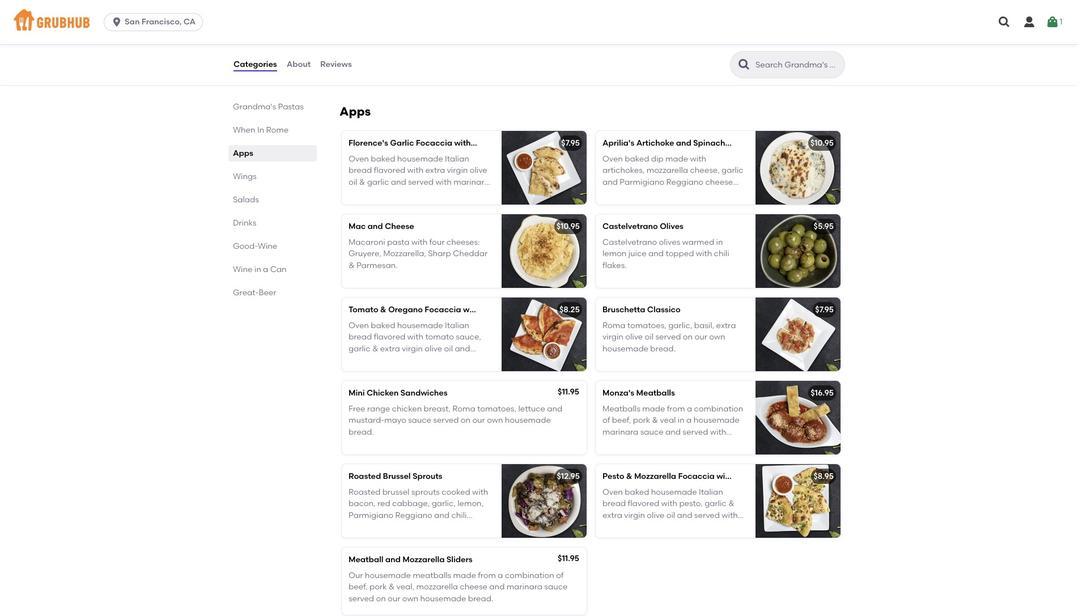 Task type: describe. For each thing, give the bounding box(es) containing it.
dipping for tomato & oregano focaccia with marinara dipping sauce
[[519, 305, 550, 315]]

classico
[[647, 305, 681, 315]]

bread. inside "oven baked dip made with artichokes, mozzarella cheese, garlic and parmigiano reggiano cheese served with pieces of bread."
[[685, 189, 710, 198]]

garlic inside oven baked housemade italian bread flavored with pesto, garlic & extra virgin olive oil and served with marinara dipping sauce.
[[705, 499, 727, 509]]

pieces
[[648, 189, 673, 198]]

& inside oven baked housemade italian bread flavored with pesto, garlic & extra virgin olive oil and served with marinara dipping sauce.
[[729, 499, 735, 509]]

good-
[[233, 242, 258, 251]]

own inside "free range chicken breast, roma tomatoes, lettuce and mustard-mayo sauce served on our own housemade bread."
[[487, 416, 503, 425]]

mac
[[349, 222, 366, 231]]

svg image inside san francisco, ca button
[[111, 16, 123, 28]]

meatballs made from a combination of beef, pork & veal in a housemade marinara sauce and served with housemade focaccia bread.
[[603, 404, 744, 448]]

roma inside "free range chicken breast, roma tomatoes, lettuce and mustard-mayo sauce served on our own housemade bread."
[[453, 404, 476, 414]]

sprouts
[[412, 488, 440, 497]]

oil inside oven baked housemade italian bread flavored with pesto, garlic & extra virgin olive oil and served with marinara dipping sauce.
[[667, 511, 675, 520]]

cabbage,
[[392, 499, 430, 509]]

castelvetrano olives warmed in lemon juice and topped with chili flakes.
[[603, 238, 730, 270]]

beer
[[259, 288, 276, 298]]

parmigiano for with
[[620, 177, 665, 187]]

sauce inside our housemade meatballs made from a combination of beef, pork & veal, mozzarella cheese and marinara sauce served on our own housemade bread.
[[545, 583, 568, 592]]

pepper
[[372, 54, 400, 63]]

1 vertical spatial apps
[[233, 149, 253, 158]]

virgin inside "oven baked housemade italian bread flavored with extra virgin olive oil & garlic and served with marinara dipping sauce."
[[447, 166, 468, 175]]

chicken
[[392, 404, 422, 414]]

0 vertical spatial sauce
[[543, 138, 568, 148]]

& inside meatballs made from a combination of beef, pork & veal in a housemade marinara sauce and served with housemade focaccia bread.
[[652, 416, 658, 425]]

wine in a can
[[233, 265, 287, 274]]

oven baked housemade italian bread flavored with tomato sauce, garlic & extra virgin olive oil and served with marinara dipping sauce.
[[349, 321, 489, 365]]

of inside "oven baked dip made with artichokes, mozzarella cheese, garlic and parmigiano reggiano cheese served with pieces of bread."
[[675, 189, 683, 198]]

$11.95 for our housemade meatballs made from a combination of beef, pork & veal, mozzarella cheese and marinara sauce served on our own housemade bread.
[[558, 554, 579, 563]]

sauce for tomato & oregano focaccia with marinara dipping sauce
[[552, 305, 577, 315]]

$7.95 for roma tomatoes, garlic, basil, extra virgin olive oil served on our own housemade bread.
[[816, 305, 834, 315]]

focaccia for pesto
[[678, 472, 715, 481]]

mozzarella for meatballs
[[403, 555, 445, 565]]

cheese inside "oven baked dip made with artichokes, mozzarella cheese, garlic and parmigiano reggiano cheese served with pieces of bread."
[[706, 177, 733, 187]]

served inside "oven baked dip made with artichokes, mozzarella cheese, garlic and parmigiano reggiano cheese served with pieces of bread."
[[603, 189, 628, 198]]

in
[[257, 125, 264, 135]]

monza's meatballs image
[[756, 381, 841, 455]]

grandma's pastas
[[233, 102, 304, 112]]

sliders
[[447, 555, 473, 565]]

basil,
[[694, 321, 715, 331]]

bread for oil
[[349, 166, 372, 175]]

san francisco, ca
[[125, 17, 196, 27]]

housemade down meatballs on the bottom of page
[[420, 594, 466, 604]]

& inside "oven baked housemade italian bread flavored with extra virgin olive oil & garlic and served with marinara dipping sauce."
[[359, 177, 365, 187]]

svg image inside 1 button
[[1046, 15, 1060, 29]]

and inside oven baked housemade italian bread flavored with pesto, garlic & extra virgin olive oil and served with marinara dipping sauce.
[[677, 511, 693, 520]]

marinara for tomato & oregano focaccia with marinara dipping sauce
[[482, 305, 518, 315]]

oven baked housemade italian bread flavored with extra virgin olive oil & garlic and served with marinara dipping sauce.
[[349, 154, 490, 198]]

brussel
[[383, 488, 410, 497]]

pecorino
[[349, 42, 383, 52]]

veal
[[660, 416, 676, 425]]

made for cheese,
[[666, 154, 688, 164]]

aprilia's artichoke and spinach dip image
[[756, 131, 841, 205]]

reviews button
[[320, 44, 353, 85]]

pork inside our housemade meatballs made from a combination of beef, pork & veal, mozzarella cheese and marinara sauce served on our own housemade bread.
[[370, 583, 387, 592]]

mac and cheese image
[[502, 214, 587, 288]]

$12.95
[[557, 472, 580, 481]]

and inside our housemade meatballs made from a combination of beef, pork & veal, mozzarella cheese and marinara sauce served on our own housemade bread.
[[490, 583, 505, 592]]

garlic, inside roasted brussel sprouts cooked with bacon, red cabbage, garlic, lemon, parmigiano reggiano and chili flakes.
[[432, 499, 456, 509]]

bread. inside meatballs made from a combination of beef, pork & veal in a housemade marinara sauce and served with housemade focaccia bread.
[[687, 439, 712, 448]]

$16.95
[[811, 388, 834, 398]]

reggiano for cheese,
[[667, 177, 704, 187]]

spaghetti
[[349, 31, 387, 40]]

& inside our housemade meatballs made from a combination of beef, pork & veal, mozzarella cheese and marinara sauce served on our own housemade bread.
[[389, 583, 395, 592]]

castelvetrano for castelvetrano olives
[[603, 222, 658, 231]]

pesto,
[[680, 499, 703, 509]]

free range chicken breast, roma tomatoes, lettuce and mustard-mayo sauce served on our own housemade bread.
[[349, 404, 563, 437]]

when in rome
[[233, 125, 289, 135]]

artichoke
[[637, 138, 674, 148]]

with inside spaghetti pasta cooked with pecorino romano cheese, garlic and black pepper
[[443, 31, 459, 40]]

extra inside roma tomatoes, garlic, basil, extra virgin olive oil served on our own housemade bread.
[[716, 321, 736, 331]]

francisco,
[[142, 17, 182, 27]]

and inside oven baked housemade italian bread flavored with tomato sauce, garlic & extra virgin olive oil and served with marinara dipping sauce.
[[455, 344, 470, 354]]

1
[[1060, 17, 1063, 27]]

cheddar
[[453, 249, 488, 259]]

and inside meatballs made from a combination of beef, pork & veal in a housemade marinara sauce and served with housemade focaccia bread.
[[666, 427, 681, 437]]

san francisco, ca button
[[104, 13, 208, 31]]

of inside our housemade meatballs made from a combination of beef, pork & veal, mozzarella cheese and marinara sauce served on our own housemade bread.
[[556, 571, 564, 581]]

florence's garlic focaccia with marinara dipping sauce
[[349, 138, 568, 148]]

served inside oven baked housemade italian bread flavored with tomato sauce, garlic & extra virgin olive oil and served with marinara dipping sauce.
[[349, 355, 374, 365]]

roasted brussel sprouts
[[349, 472, 443, 481]]

combination inside our housemade meatballs made from a combination of beef, pork & veal, mozzarella cheese and marinara sauce served on our own housemade bread.
[[505, 571, 554, 581]]

lettuce
[[518, 404, 545, 414]]

roasted brussel sprouts image
[[502, 464, 587, 538]]

0 vertical spatial apps
[[340, 104, 371, 118]]

garlic
[[390, 138, 414, 148]]

chili inside castelvetrano olives warmed in lemon juice and topped with chili flakes.
[[714, 249, 730, 259]]

brussel
[[383, 472, 411, 481]]

1 button
[[1046, 12, 1063, 32]]

in inside castelvetrano olives warmed in lemon juice and topped with chili flakes.
[[716, 238, 723, 247]]

sauce inside "free range chicken breast, roma tomatoes, lettuce and mustard-mayo sauce served on our own housemade bread."
[[408, 416, 432, 425]]

spaghetti pasta cooked with pecorino romano cheese, garlic and black pepper
[[349, 31, 490, 63]]

virgin inside roma tomatoes, garlic, basil, extra virgin olive oil served on our own housemade bread.
[[603, 332, 624, 342]]

aprilia's artichoke and spinach dip
[[603, 138, 741, 148]]

macaroni
[[349, 238, 385, 247]]

bread. inside our housemade meatballs made from a combination of beef, pork & veal, mozzarella cheese and marinara sauce served on our own housemade bread.
[[468, 594, 494, 604]]

tomato & oregano focaccia with marinara dipping sauce
[[349, 305, 577, 315]]

about
[[287, 59, 311, 69]]

sprouts
[[413, 472, 443, 481]]

in inside meatballs made from a combination of beef, pork & veal in a housemade marinara sauce and served with housemade focaccia bread.
[[678, 416, 685, 425]]

a inside our housemade meatballs made from a combination of beef, pork & veal, mozzarella cheese and marinara sauce served on our own housemade bread.
[[498, 571, 503, 581]]

topped
[[666, 249, 694, 259]]

housemade inside "free range chicken breast, roma tomatoes, lettuce and mustard-mayo sauce served on our own housemade bread."
[[505, 416, 551, 425]]

spaghetti cacio e pepe pasta image
[[502, 7, 587, 81]]

pesto
[[603, 472, 625, 481]]

great-beer
[[233, 288, 276, 298]]

pesto & mozzarella focaccia with marinara dipping sauce
[[603, 472, 830, 481]]

garlic inside oven baked housemade italian bread flavored with tomato sauce, garlic & extra virgin olive oil and served with marinara dipping sauce.
[[349, 344, 371, 354]]

dip
[[651, 154, 664, 164]]

roma tomatoes, garlic, basil, extra virgin olive oil served on our own housemade bread.
[[603, 321, 736, 354]]

florence's
[[349, 138, 388, 148]]

drinks
[[233, 218, 256, 228]]

on inside "free range chicken breast, roma tomatoes, lettuce and mustard-mayo sauce served on our own housemade bread."
[[461, 416, 471, 425]]

& inside oven baked housemade italian bread flavored with tomato sauce, garlic & extra virgin olive oil and served with marinara dipping sauce.
[[373, 344, 378, 354]]

oregano
[[388, 305, 423, 315]]

castelvetrano olives image
[[756, 214, 841, 288]]

housemade inside roma tomatoes, garlic, basil, extra virgin olive oil served on our own housemade bread.
[[603, 344, 649, 354]]

oven for oven baked housemade italian bread flavored with pesto, garlic & extra virgin olive oil and served with marinara dipping sauce.
[[603, 488, 623, 497]]

$5.95
[[814, 222, 834, 231]]

of inside meatballs made from a combination of beef, pork & veal in a housemade marinara sauce and served with housemade focaccia bread.
[[603, 416, 610, 425]]

four
[[430, 238, 445, 247]]

$8.95
[[814, 472, 834, 481]]

bruschetta classico
[[603, 305, 681, 315]]

castelvetrano for castelvetrano olives warmed in lemon juice and topped with chili flakes.
[[603, 238, 657, 247]]

combination inside meatballs made from a combination of beef, pork & veal in a housemade marinara sauce and served with housemade focaccia bread.
[[694, 404, 744, 414]]

when
[[233, 125, 255, 135]]

oil inside roma tomatoes, garlic, basil, extra virgin olive oil served on our own housemade bread.
[[645, 332, 654, 342]]

served inside "oven baked housemade italian bread flavored with extra virgin olive oil & garlic and served with marinara dipping sauce."
[[408, 177, 434, 187]]

mayo
[[385, 416, 406, 425]]

dipping for pesto & mozzarella focaccia with marinara dipping sauce
[[773, 472, 804, 481]]

oven for oven baked dip made with artichokes, mozzarella cheese, garlic and parmigiano reggiano cheese served with pieces of bread.
[[603, 154, 623, 164]]

veal,
[[397, 583, 415, 592]]

pasta for macaroni
[[387, 238, 410, 247]]

meatballs
[[413, 571, 451, 581]]

reviews
[[320, 59, 352, 69]]

$10.95 for macaroni pasta with four cheeses: gruyere, mozzarella, sharp cheddar & parmesan.
[[557, 222, 580, 231]]

artichokes,
[[603, 166, 645, 175]]

macaroni pasta with four cheeses: gruyere, mozzarella, sharp cheddar & parmesan.
[[349, 238, 488, 270]]

dipping inside oven baked housemade italian bread flavored with tomato sauce, garlic & extra virgin olive oil and served with marinara dipping sauce.
[[432, 355, 462, 365]]

sauce. inside oven baked housemade italian bread flavored with pesto, garlic & extra virgin olive oil and served with marinara dipping sauce.
[[672, 522, 697, 532]]

housemade up the pesto on the right bottom of the page
[[603, 439, 649, 448]]

olives
[[660, 222, 684, 231]]

oven baked dip made with artichokes, mozzarella cheese, garlic and parmigiano reggiano cheese served with pieces of bread.
[[603, 154, 744, 198]]

housemade inside oven baked housemade italian bread flavored with pesto, garlic & extra virgin olive oil and served with marinara dipping sauce.
[[651, 488, 697, 497]]

roasted brussel sprouts cooked with bacon, red cabbage, garlic, lemon, parmigiano reggiano and chili flakes.
[[349, 488, 488, 532]]

bread. inside "free range chicken breast, roma tomatoes, lettuce and mustard-mayo sauce served on our own housemade bread."
[[349, 427, 374, 437]]

dip
[[727, 138, 741, 148]]

castelvetrano olives
[[603, 222, 684, 231]]

cooked inside spaghetti pasta cooked with pecorino romano cheese, garlic and black pepper
[[413, 31, 441, 40]]

breast,
[[424, 404, 451, 414]]

extra inside "oven baked housemade italian bread flavored with extra virgin olive oil & garlic and served with marinara dipping sauce."
[[425, 166, 445, 175]]

categories button
[[233, 44, 278, 85]]

served inside meatballs made from a combination of beef, pork & veal in a housemade marinara sauce and served with housemade focaccia bread.
[[683, 427, 708, 437]]

lemon
[[603, 249, 627, 259]]

can
[[270, 265, 287, 274]]

roma inside roma tomatoes, garlic, basil, extra virgin olive oil served on our own housemade bread.
[[603, 321, 626, 331]]

bruschetta
[[603, 305, 646, 315]]

italian for virgin
[[445, 154, 469, 164]]

1 horizontal spatial wine
[[258, 242, 277, 251]]

0 horizontal spatial wine
[[233, 265, 253, 274]]

romano
[[385, 42, 418, 52]]

0 vertical spatial dipping
[[511, 138, 541, 148]]

& inside macaroni pasta with four cheeses: gruyere, mozzarella, sharp cheddar & parmesan.
[[349, 261, 355, 270]]

oil inside "oven baked housemade italian bread flavored with extra virgin olive oil & garlic and served with marinara dipping sauce."
[[349, 177, 357, 187]]

served inside roma tomatoes, garlic, basil, extra virgin olive oil served on our own housemade bread.
[[656, 332, 681, 342]]

black
[[349, 54, 370, 63]]

mini chicken sandwiches
[[349, 388, 448, 398]]

beef, inside our housemade meatballs made from a combination of beef, pork & veal, mozzarella cheese and marinara sauce served on our own housemade bread.
[[349, 583, 368, 592]]

garlic inside "oven baked housemade italian bread flavored with extra virgin olive oil & garlic and served with marinara dipping sauce."
[[367, 177, 389, 187]]

monza's meatballs
[[603, 388, 675, 398]]

aprilia's
[[603, 138, 635, 148]]

made inside meatballs made from a combination of beef, pork & veal in a housemade marinara sauce and served with housemade focaccia bread.
[[643, 404, 665, 414]]

marinara inside our housemade meatballs made from a combination of beef, pork & veal, mozzarella cheese and marinara sauce served on our own housemade bread.
[[507, 583, 543, 592]]

garlic inside spaghetti pasta cooked with pecorino romano cheese, garlic and black pepper
[[451, 42, 473, 52]]

categories
[[234, 59, 277, 69]]



Task type: locate. For each thing, give the bounding box(es) containing it.
housemade down oregano
[[397, 321, 443, 331]]

italian for garlic
[[699, 488, 723, 497]]

svg image left 1 button
[[1023, 15, 1037, 29]]

marinara inside "oven baked housemade italian bread flavored with extra virgin olive oil & garlic and served with marinara dipping sauce."
[[454, 177, 490, 187]]

spinach
[[694, 138, 725, 148]]

pasta for spaghetti
[[388, 31, 411, 40]]

flavored inside oven baked housemade italian bread flavored with pesto, garlic & extra virgin olive oil and served with marinara dipping sauce.
[[628, 499, 660, 509]]

& left veal
[[652, 416, 658, 425]]

virgin down the florence's garlic focaccia with marinara dipping sauce
[[447, 166, 468, 175]]

garlic,
[[669, 321, 693, 331], [432, 499, 456, 509]]

sauce. down sauce,
[[463, 355, 489, 365]]

0 horizontal spatial garlic,
[[432, 499, 456, 509]]

0 vertical spatial $10.95
[[811, 138, 834, 148]]

bread for extra
[[603, 499, 626, 509]]

virgin down bruschetta
[[603, 332, 624, 342]]

olive inside "oven baked housemade italian bread flavored with extra virgin olive oil & garlic and served with marinara dipping sauce."
[[470, 166, 488, 175]]

0 horizontal spatial roma
[[453, 404, 476, 414]]

dipping
[[511, 138, 541, 148], [519, 305, 550, 315], [773, 472, 804, 481]]

bread. down the sliders
[[468, 594, 494, 604]]

bread.
[[685, 189, 710, 198], [651, 344, 676, 354], [349, 427, 374, 437], [687, 439, 712, 448], [468, 594, 494, 604]]

beef, inside meatballs made from a combination of beef, pork & veal in a housemade marinara sauce and served with housemade focaccia bread.
[[612, 416, 631, 425]]

0 horizontal spatial $10.95
[[557, 222, 580, 231]]

served down classico at the right of the page
[[656, 332, 681, 342]]

served down garlic
[[408, 177, 434, 187]]

pasta inside spaghetti pasta cooked with pecorino romano cheese, garlic and black pepper
[[388, 31, 411, 40]]

flavored left pesto,
[[628, 499, 660, 509]]

extra inside oven baked housemade italian bread flavored with pesto, garlic & extra virgin olive oil and served with marinara dipping sauce.
[[603, 511, 623, 520]]

0 vertical spatial marinara
[[473, 138, 509, 148]]

sauce. inside oven baked housemade italian bread flavored with tomato sauce, garlic & extra virgin olive oil and served with marinara dipping sauce.
[[463, 355, 489, 365]]

olive inside roma tomatoes, garlic, basil, extra virgin olive oil served on our own housemade bread.
[[626, 332, 643, 342]]

baked inside oven baked housemade italian bread flavored with pesto, garlic & extra virgin olive oil and served with marinara dipping sauce.
[[625, 488, 649, 497]]

wine down good-
[[233, 265, 253, 274]]

dipping inside oven baked housemade italian bread flavored with pesto, garlic & extra virgin olive oil and served with marinara dipping sauce.
[[641, 522, 670, 532]]

1 vertical spatial sauce.
[[463, 355, 489, 365]]

housemade down garlic
[[397, 154, 443, 164]]

gruyere,
[[349, 249, 382, 259]]

pork inside meatballs made from a combination of beef, pork & veal in a housemade marinara sauce and served with housemade focaccia bread.
[[633, 416, 650, 425]]

0 vertical spatial garlic,
[[669, 321, 693, 331]]

served up "focaccia"
[[683, 427, 708, 437]]

italian down the florence's garlic focaccia with marinara dipping sauce
[[445, 154, 469, 164]]

sauce for pesto & mozzarella focaccia with marinara dipping sauce
[[806, 472, 830, 481]]

flavored down oregano
[[374, 332, 406, 342]]

2 vertical spatial sauce
[[545, 583, 568, 592]]

dipping
[[349, 189, 378, 198], [432, 355, 462, 365], [641, 522, 670, 532]]

own inside our housemade meatballs made from a combination of beef, pork & veal, mozzarella cheese and marinara sauce served on our own housemade bread.
[[402, 594, 419, 604]]

1 vertical spatial meatballs
[[603, 404, 641, 414]]

bread for &
[[349, 332, 372, 342]]

pasta
[[388, 31, 411, 40], [387, 238, 410, 247]]

pastas
[[278, 102, 304, 112]]

tomato
[[425, 332, 454, 342]]

0 vertical spatial cheese,
[[420, 42, 449, 52]]

garlic
[[451, 42, 473, 52], [722, 166, 744, 175], [367, 177, 389, 187], [349, 344, 371, 354], [705, 499, 727, 509]]

1 svg image from the left
[[998, 15, 1012, 29]]

1 horizontal spatial parmigiano
[[620, 177, 665, 187]]

mac and cheese
[[349, 222, 414, 231]]

in left can
[[254, 265, 261, 274]]

italian for sauce,
[[445, 321, 469, 331]]

sauce.
[[380, 189, 405, 198], [463, 355, 489, 365], [672, 522, 697, 532]]

cooked up lemon,
[[442, 488, 470, 497]]

extra inside oven baked housemade italian bread flavored with tomato sauce, garlic & extra virgin olive oil and served with marinara dipping sauce.
[[380, 344, 400, 354]]

apps
[[340, 104, 371, 118], [233, 149, 253, 158]]

pasta up mozzarella,
[[387, 238, 410, 247]]

roma down bruschetta
[[603, 321, 626, 331]]

0 horizontal spatial our
[[388, 594, 401, 604]]

1 horizontal spatial combination
[[694, 404, 744, 414]]

roasted for roasted brussel sprouts cooked with bacon, red cabbage, garlic, lemon, parmigiano reggiano and chili flakes.
[[349, 488, 381, 497]]

1 horizontal spatial chili
[[714, 249, 730, 259]]

2 horizontal spatial sauce.
[[672, 522, 697, 532]]

cheese inside our housemade meatballs made from a combination of beef, pork & veal, mozzarella cheese and marinara sauce served on our own housemade bread.
[[460, 583, 488, 592]]

1 $11.95 from the top
[[558, 387, 579, 397]]

extra right basil,
[[716, 321, 736, 331]]

apps down when
[[233, 149, 253, 158]]

chili down warmed
[[714, 249, 730, 259]]

and inside "free range chicken breast, roma tomatoes, lettuce and mustard-mayo sauce served on our own housemade bread."
[[547, 404, 563, 414]]

own
[[709, 332, 726, 342], [487, 416, 503, 425], [402, 594, 419, 604]]

2 vertical spatial italian
[[699, 488, 723, 497]]

1 horizontal spatial svg image
[[1023, 15, 1037, 29]]

baked for tomato
[[371, 321, 395, 331]]

our inside "free range chicken breast, roma tomatoes, lettuce and mustard-mayo sauce served on our own housemade bread."
[[473, 416, 485, 425]]

1 vertical spatial chili
[[452, 511, 467, 520]]

on inside roma tomatoes, garlic, basil, extra virgin olive oil served on our own housemade bread.
[[683, 332, 693, 342]]

cheese, right the romano
[[420, 42, 449, 52]]

0 horizontal spatial combination
[[505, 571, 554, 581]]

0 vertical spatial our
[[695, 332, 708, 342]]

focaccia up tomato
[[425, 305, 461, 315]]

chicken
[[367, 388, 399, 398]]

cheese, inside spaghetti pasta cooked with pecorino romano cheese, garlic and black pepper
[[420, 42, 449, 52]]

wine up wine in a can
[[258, 242, 277, 251]]

reggiano for cabbage,
[[395, 511, 433, 520]]

with inside macaroni pasta with four cheeses: gruyere, mozzarella, sharp cheddar & parmesan.
[[412, 238, 428, 247]]

2 horizontal spatial own
[[709, 332, 726, 342]]

0 vertical spatial parmigiano
[[620, 177, 665, 187]]

0 vertical spatial focaccia
[[416, 138, 453, 148]]

0 vertical spatial chili
[[714, 249, 730, 259]]

oven inside oven baked housemade italian bread flavored with pesto, garlic & extra virgin olive oil and served with marinara dipping sauce.
[[603, 488, 623, 497]]

oven for oven baked housemade italian bread flavored with tomato sauce, garlic & extra virgin olive oil and served with marinara dipping sauce.
[[349, 321, 369, 331]]

reggiano inside roasted brussel sprouts cooked with bacon, red cabbage, garlic, lemon, parmigiano reggiano and chili flakes.
[[395, 511, 433, 520]]

0 vertical spatial italian
[[445, 154, 469, 164]]

mozzarella down "focaccia"
[[634, 472, 677, 481]]

0 horizontal spatial own
[[402, 594, 419, 604]]

0 vertical spatial dipping
[[349, 189, 378, 198]]

served inside our housemade meatballs made from a combination of beef, pork & veal, mozzarella cheese and marinara sauce served on our own housemade bread.
[[349, 594, 374, 604]]

parmigiano inside "oven baked dip made with artichokes, mozzarella cheese, garlic and parmigiano reggiano cheese served with pieces of bread."
[[620, 177, 665, 187]]

&
[[359, 177, 365, 187], [349, 261, 355, 270], [380, 305, 386, 315], [373, 344, 378, 354], [652, 416, 658, 425], [626, 472, 633, 481], [729, 499, 735, 509], [389, 583, 395, 592]]

cheese down the sliders
[[460, 583, 488, 592]]

florence's garlic focaccia with marinara dipping sauce image
[[502, 131, 587, 205]]

with inside roasted brussel sprouts cooked with bacon, red cabbage, garlic, lemon, parmigiano reggiano and chili flakes.
[[472, 488, 488, 497]]

good-wine
[[233, 242, 277, 251]]

2 vertical spatial marinara
[[735, 472, 771, 481]]

served
[[408, 177, 434, 187], [603, 189, 628, 198], [656, 332, 681, 342], [349, 355, 374, 365], [433, 416, 459, 425], [683, 427, 708, 437], [695, 511, 720, 520], [349, 594, 374, 604]]

cheese
[[706, 177, 733, 187], [460, 583, 488, 592]]

made
[[666, 154, 688, 164], [643, 404, 665, 414], [453, 571, 476, 581]]

0 vertical spatial in
[[716, 238, 723, 247]]

1 vertical spatial wine
[[233, 265, 253, 274]]

pesto & mozzarella focaccia with marinara dipping sauce image
[[756, 464, 841, 538]]

1 vertical spatial of
[[603, 416, 610, 425]]

1 vertical spatial cheese,
[[690, 166, 720, 175]]

1 vertical spatial roasted
[[349, 488, 381, 497]]

sandwiches
[[401, 388, 448, 398]]

red
[[378, 499, 390, 509]]

pork left veal,
[[370, 583, 387, 592]]

mozzarella down dip
[[647, 166, 688, 175]]

0 vertical spatial $7.95
[[562, 138, 580, 148]]

flakes. inside castelvetrano olives warmed in lemon juice and topped with chili flakes.
[[603, 261, 627, 270]]

0 vertical spatial pasta
[[388, 31, 411, 40]]

1 horizontal spatial beef,
[[612, 416, 631, 425]]

0 horizontal spatial dipping
[[349, 189, 378, 198]]

1 horizontal spatial mozzarella
[[634, 472, 677, 481]]

virgin down oregano
[[402, 344, 423, 354]]

italian inside "oven baked housemade italian bread flavored with extra virgin olive oil & garlic and served with marinara dipping sauce."
[[445, 154, 469, 164]]

salads
[[233, 195, 259, 205]]

sauce. down pesto,
[[672, 522, 697, 532]]

mini
[[349, 388, 365, 398]]

0 vertical spatial meatballs
[[637, 388, 675, 398]]

bread inside oven baked housemade italian bread flavored with tomato sauce, garlic & extra virgin olive oil and served with marinara dipping sauce.
[[349, 332, 372, 342]]

pork left veal
[[633, 416, 650, 425]]

0 horizontal spatial parmigiano
[[349, 511, 393, 520]]

made down aprilia's artichoke and spinach dip
[[666, 154, 688, 164]]

bread. down mustard-
[[349, 427, 374, 437]]

1 vertical spatial castelvetrano
[[603, 238, 657, 247]]

oven for oven baked housemade italian bread flavored with extra virgin olive oil & garlic and served with marinara dipping sauce.
[[349, 154, 369, 164]]

mozzarella inside our housemade meatballs made from a combination of beef, pork & veal, mozzarella cheese and marinara sauce served on our own housemade bread.
[[417, 583, 458, 592]]

flakes. down 'bacon,'
[[349, 522, 373, 532]]

housemade right veal
[[694, 416, 740, 425]]

tomatoes, inside roma tomatoes, garlic, basil, extra virgin olive oil served on our own housemade bread.
[[628, 321, 667, 331]]

housemade inside "oven baked housemade italian bread flavored with extra virgin olive oil & garlic and served with marinara dipping sauce."
[[397, 154, 443, 164]]

served down our
[[349, 594, 374, 604]]

0 vertical spatial flavored
[[374, 166, 406, 175]]

extra down the florence's garlic focaccia with marinara dipping sauce
[[425, 166, 445, 175]]

castelvetrano
[[603, 222, 658, 231], [603, 238, 657, 247]]

$7.95 for oven baked housemade italian bread flavored with extra virgin olive oil & garlic and served with marinara dipping sauce.
[[562, 138, 580, 148]]

our
[[349, 571, 363, 581]]

oven down florence's
[[349, 154, 369, 164]]

and inside roasted brussel sprouts cooked with bacon, red cabbage, garlic, lemon, parmigiano reggiano and chili flakes.
[[434, 511, 450, 520]]

parmigiano down artichokes,
[[620, 177, 665, 187]]

bread down florence's
[[349, 166, 372, 175]]

garlic, inside roma tomatoes, garlic, basil, extra virgin olive oil served on our own housemade bread.
[[669, 321, 693, 331]]

0 horizontal spatial on
[[376, 594, 386, 604]]

tomato
[[349, 305, 378, 315]]

roma right "breast,"
[[453, 404, 476, 414]]

flakes. down the lemon
[[603, 261, 627, 270]]

Search Grandma's Homemade Pasta search field
[[755, 60, 841, 70]]

housemade down bruschetta
[[603, 344, 649, 354]]

flakes. inside roasted brussel sprouts cooked with bacon, red cabbage, garlic, lemon, parmigiano reggiano and chili flakes.
[[349, 522, 373, 532]]

1 vertical spatial own
[[487, 416, 503, 425]]

bread inside oven baked housemade italian bread flavored with pesto, garlic & extra virgin olive oil and served with marinara dipping sauce.
[[603, 499, 626, 509]]

oven down tomato
[[349, 321, 369, 331]]

and inside castelvetrano olives warmed in lemon juice and topped with chili flakes.
[[649, 249, 664, 259]]

served down artichokes,
[[603, 189, 628, 198]]

baked inside "oven baked dip made with artichokes, mozzarella cheese, garlic and parmigiano reggiano cheese served with pieces of bread."
[[625, 154, 649, 164]]

baked for pesto
[[625, 488, 649, 497]]

and inside "oven baked dip made with artichokes, mozzarella cheese, garlic and parmigiano reggiano cheese served with pieces of bread."
[[603, 177, 618, 187]]

with inside castelvetrano olives warmed in lemon juice and topped with chili flakes.
[[696, 249, 712, 259]]

0 horizontal spatial pork
[[370, 583, 387, 592]]

meatballs up veal
[[637, 388, 675, 398]]

& down pesto & mozzarella focaccia with marinara dipping sauce
[[729, 499, 735, 509]]

cheese down spinach
[[706, 177, 733, 187]]

2 horizontal spatial our
[[695, 332, 708, 342]]

& right the pesto on the right bottom of the page
[[626, 472, 633, 481]]

0 vertical spatial cheese
[[706, 177, 733, 187]]

2 vertical spatial of
[[556, 571, 564, 581]]

1 vertical spatial pasta
[[387, 238, 410, 247]]

0 horizontal spatial chili
[[452, 511, 467, 520]]

2 castelvetrano from the top
[[603, 238, 657, 247]]

1 vertical spatial sauce
[[552, 305, 577, 315]]

sauce. up the cheese at the top of the page
[[380, 189, 405, 198]]

from up veal
[[667, 404, 685, 414]]

0 vertical spatial pork
[[633, 416, 650, 425]]

& down tomato
[[373, 344, 378, 354]]

0 vertical spatial made
[[666, 154, 688, 164]]

baked for florence's
[[371, 154, 395, 164]]

served up mini
[[349, 355, 374, 365]]

rome
[[266, 125, 289, 135]]

marinara
[[454, 177, 490, 187], [394, 355, 430, 365], [603, 427, 639, 437], [603, 522, 639, 532], [507, 583, 543, 592]]

bruschetta classico image
[[756, 298, 841, 371]]

baked inside "oven baked housemade italian bread flavored with extra virgin olive oil & garlic and served with marinara dipping sauce."
[[371, 154, 395, 164]]

garlic, down 'sprouts'
[[432, 499, 456, 509]]

flakes.
[[603, 261, 627, 270], [349, 522, 373, 532]]

oven up artichokes,
[[603, 154, 623, 164]]

made inside our housemade meatballs made from a combination of beef, pork & veal, mozzarella cheese and marinara sauce served on our own housemade bread.
[[453, 571, 476, 581]]

sauce inside meatballs made from a combination of beef, pork & veal in a housemade marinara sauce and served with housemade focaccia bread.
[[641, 427, 664, 437]]

bread. right pieces
[[685, 189, 710, 198]]

2 $11.95 from the top
[[558, 554, 579, 563]]

flavored for virgin
[[374, 332, 406, 342]]

mozzarella,
[[383, 249, 426, 259]]

cooked
[[413, 31, 441, 40], [442, 488, 470, 497]]

parmesan.
[[357, 261, 398, 270]]

focaccia for tomato
[[425, 305, 461, 315]]

meatball and mozzarella sliders
[[349, 555, 473, 565]]

2 roasted from the top
[[349, 488, 381, 497]]

1 horizontal spatial on
[[461, 416, 471, 425]]

focaccia up pesto,
[[678, 472, 715, 481]]

on inside our housemade meatballs made from a combination of beef, pork & veal, mozzarella cheese and marinara sauce served on our own housemade bread.
[[376, 594, 386, 604]]

beef, down our
[[349, 583, 368, 592]]

wings
[[233, 172, 257, 181]]

with inside meatballs made from a combination of beef, pork & veal in a housemade marinara sauce and served with housemade focaccia bread.
[[710, 427, 726, 437]]

1 horizontal spatial sauce.
[[463, 355, 489, 365]]

olive inside oven baked housemade italian bread flavored with pesto, garlic & extra virgin olive oil and served with marinara dipping sauce.
[[647, 511, 665, 520]]

tomatoes, down bruschetta classico
[[628, 321, 667, 331]]

a
[[263, 265, 268, 274], [687, 404, 692, 414], [687, 416, 692, 425], [498, 571, 503, 581]]

extra down the pesto on the right bottom of the page
[[603, 511, 623, 520]]

in right warmed
[[716, 238, 723, 247]]

1 vertical spatial garlic,
[[432, 499, 456, 509]]

roasted inside roasted brussel sprouts cooked with bacon, red cabbage, garlic, lemon, parmigiano reggiano and chili flakes.
[[349, 488, 381, 497]]

housemade inside oven baked housemade italian bread flavored with tomato sauce, garlic & extra virgin olive oil and served with marinara dipping sauce.
[[397, 321, 443, 331]]

made inside "oven baked dip made with artichokes, mozzarella cheese, garlic and parmigiano reggiano cheese served with pieces of bread."
[[666, 154, 688, 164]]

housemade up veal,
[[365, 571, 411, 581]]

cheese,
[[420, 42, 449, 52], [690, 166, 720, 175]]

beef,
[[612, 416, 631, 425], [349, 583, 368, 592]]

housemade down lettuce
[[505, 416, 551, 425]]

$11.95 for free range chicken breast, roma tomatoes, lettuce and mustard-mayo sauce served on our own housemade bread.
[[558, 387, 579, 397]]

focaccia right garlic
[[416, 138, 453, 148]]

2 vertical spatial our
[[388, 594, 401, 604]]

0 vertical spatial reggiano
[[667, 177, 704, 187]]

served down "breast,"
[[433, 416, 459, 425]]

svg image
[[998, 15, 1012, 29], [1046, 15, 1060, 29]]

bread down tomato
[[349, 332, 372, 342]]

0 horizontal spatial svg image
[[111, 16, 123, 28]]

great-
[[233, 288, 259, 298]]

mozzarella down meatballs on the bottom of page
[[417, 583, 458, 592]]

flavored for garlic
[[374, 166, 406, 175]]

2 vertical spatial own
[[402, 594, 419, 604]]

extra down oregano
[[380, 344, 400, 354]]

meatballs inside meatballs made from a combination of beef, pork & veal in a housemade marinara sauce and served with housemade focaccia bread.
[[603, 404, 641, 414]]

baked
[[371, 154, 395, 164], [625, 154, 649, 164], [371, 321, 395, 331], [625, 488, 649, 497]]

main navigation navigation
[[0, 0, 1078, 44]]

focaccia
[[416, 138, 453, 148], [425, 305, 461, 315], [678, 472, 715, 481]]

1 vertical spatial in
[[254, 265, 261, 274]]

mozzarella
[[647, 166, 688, 175], [417, 583, 458, 592]]

bacon,
[[349, 499, 376, 509]]

bread down the pesto on the right bottom of the page
[[603, 499, 626, 509]]

2 vertical spatial bread
[[603, 499, 626, 509]]

0 vertical spatial on
[[683, 332, 693, 342]]

made down the sliders
[[453, 571, 476, 581]]

flavored down garlic
[[374, 166, 406, 175]]

2 horizontal spatial sauce
[[641, 427, 664, 437]]

1 horizontal spatial $7.95
[[816, 305, 834, 315]]

0 horizontal spatial sauce
[[408, 416, 432, 425]]

juice
[[629, 249, 647, 259]]

1 horizontal spatial apps
[[340, 104, 371, 118]]

0 vertical spatial roma
[[603, 321, 626, 331]]

reggiano down cabbage,
[[395, 511, 433, 520]]

mozzarella inside "oven baked dip made with artichokes, mozzarella cheese, garlic and parmigiano reggiano cheese served with pieces of bread."
[[647, 166, 688, 175]]

marinara inside oven baked housemade italian bread flavored with tomato sauce, garlic & extra virgin olive oil and served with marinara dipping sauce.
[[394, 355, 430, 365]]

in right veal
[[678, 416, 685, 425]]

mustard-
[[349, 416, 385, 425]]

svg image left san
[[111, 16, 123, 28]]

2 vertical spatial in
[[678, 416, 685, 425]]

cooked inside roasted brussel sprouts cooked with bacon, red cabbage, garlic, lemon, parmigiano reggiano and chili flakes.
[[442, 488, 470, 497]]

virgin down the pesto on the right bottom of the page
[[624, 511, 645, 520]]

our inside roma tomatoes, garlic, basil, extra virgin olive oil served on our own housemade bread.
[[695, 332, 708, 342]]

mozzarella for housemade
[[634, 472, 677, 481]]

monza's
[[603, 388, 635, 398]]

0 horizontal spatial tomatoes,
[[477, 404, 517, 414]]

cheese, inside "oven baked dip made with artichokes, mozzarella cheese, garlic and parmigiano reggiano cheese served with pieces of bread."
[[690, 166, 720, 175]]

apps up florence's
[[340, 104, 371, 118]]

dipping inside "oven baked housemade italian bread flavored with extra virgin olive oil & garlic and served with marinara dipping sauce."
[[349, 189, 378, 198]]

1 roasted from the top
[[349, 472, 381, 481]]

1 horizontal spatial in
[[678, 416, 685, 425]]

2 vertical spatial flavored
[[628, 499, 660, 509]]

1 vertical spatial $10.95
[[557, 222, 580, 231]]

1 vertical spatial dipping
[[519, 305, 550, 315]]

1 horizontal spatial of
[[603, 416, 610, 425]]

garlic inside "oven baked dip made with artichokes, mozzarella cheese, garlic and parmigiano reggiano cheese served with pieces of bread."
[[722, 166, 744, 175]]

pasta up the romano
[[388, 31, 411, 40]]

cheeses:
[[447, 238, 480, 247]]

oven inside "oven baked dip made with artichokes, mozzarella cheese, garlic and parmigiano reggiano cheese served with pieces of bread."
[[603, 154, 623, 164]]

0 horizontal spatial beef,
[[349, 583, 368, 592]]

1 vertical spatial marinara
[[482, 305, 518, 315]]

oil
[[349, 177, 357, 187], [645, 332, 654, 342], [444, 344, 453, 354], [667, 511, 675, 520]]

from inside meatballs made from a combination of beef, pork & veal in a housemade marinara sauce and served with housemade focaccia bread.
[[667, 404, 685, 414]]

spaghetti pasta cooked with pecorino romano cheese, garlic and black pepper button
[[342, 7, 587, 81]]

lemon,
[[458, 499, 484, 509]]

served down pesto,
[[695, 511, 720, 520]]

mozzarella
[[634, 472, 677, 481], [403, 555, 445, 565]]

italian inside oven baked housemade italian bread flavored with pesto, garlic & extra virgin olive oil and served with marinara dipping sauce.
[[699, 488, 723, 497]]

bread. down classico at the right of the page
[[651, 344, 676, 354]]

& down gruyere,
[[349, 261, 355, 270]]

sauce,
[[456, 332, 481, 342]]

0 horizontal spatial in
[[254, 265, 261, 274]]

$10.95 for oven baked dip made with artichokes, mozzarella cheese, garlic and parmigiano reggiano cheese served with pieces of bread.
[[811, 138, 834, 148]]

of
[[675, 189, 683, 198], [603, 416, 610, 425], [556, 571, 564, 581]]

oven down the pesto on the right bottom of the page
[[603, 488, 623, 497]]

& down florence's
[[359, 177, 365, 187]]

1 castelvetrano from the top
[[603, 222, 658, 231]]

1 horizontal spatial sauce
[[545, 583, 568, 592]]

reggiano up pieces
[[667, 177, 704, 187]]

0 horizontal spatial $7.95
[[562, 138, 580, 148]]

virgin inside oven baked housemade italian bread flavored with tomato sauce, garlic & extra virgin olive oil and served with marinara dipping sauce.
[[402, 344, 423, 354]]

served inside oven baked housemade italian bread flavored with pesto, garlic & extra virgin olive oil and served with marinara dipping sauce.
[[695, 511, 720, 520]]

meatballs down monza's in the right bottom of the page
[[603, 404, 641, 414]]

from right meatballs on the bottom of page
[[478, 571, 496, 581]]

2 vertical spatial made
[[453, 571, 476, 581]]

1 horizontal spatial mozzarella
[[647, 166, 688, 175]]

2 svg image from the left
[[1046, 15, 1060, 29]]

chili inside roasted brussel sprouts cooked with bacon, red cabbage, garlic, lemon, parmigiano reggiano and chili flakes.
[[452, 511, 467, 520]]

1 horizontal spatial our
[[473, 416, 485, 425]]

range
[[367, 404, 390, 414]]

chili
[[714, 249, 730, 259], [452, 511, 467, 520]]

flavored for olive
[[628, 499, 660, 509]]

reggiano
[[667, 177, 704, 187], [395, 511, 433, 520]]

0 vertical spatial own
[[709, 332, 726, 342]]

tomatoes,
[[628, 321, 667, 331], [477, 404, 517, 414]]

housemade up pesto,
[[651, 488, 697, 497]]

own inside roma tomatoes, garlic, basil, extra virgin olive oil served on our own housemade bread.
[[709, 332, 726, 342]]

baked for aprilia's
[[625, 154, 649, 164]]

0 vertical spatial mozzarella
[[647, 166, 688, 175]]

and inside "oven baked housemade italian bread flavored with extra virgin olive oil & garlic and served with marinara dipping sauce."
[[391, 177, 406, 187]]

1 vertical spatial roma
[[453, 404, 476, 414]]

extra
[[425, 166, 445, 175], [716, 321, 736, 331], [380, 344, 400, 354], [603, 511, 623, 520]]

roasted for roasted brussel sprouts
[[349, 472, 381, 481]]

2 horizontal spatial in
[[716, 238, 723, 247]]

tomatoes, left lettuce
[[477, 404, 517, 414]]

1 horizontal spatial cheese,
[[690, 166, 720, 175]]

search icon image
[[738, 58, 751, 71]]

bread
[[349, 166, 372, 175], [349, 332, 372, 342], [603, 499, 626, 509]]

sauce. inside "oven baked housemade italian bread flavored with extra virgin olive oil & garlic and served with marinara dipping sauce."
[[380, 189, 405, 198]]

chili down lemon,
[[452, 511, 467, 520]]

tomato & oregano focaccia with marinara dipping sauce image
[[502, 298, 587, 371]]

bread. inside roma tomatoes, garlic, basil, extra virgin olive oil served on our own housemade bread.
[[651, 344, 676, 354]]

$8.25
[[560, 305, 580, 315]]

roma
[[603, 321, 626, 331], [453, 404, 476, 414]]

parmigiano for flakes.
[[349, 511, 393, 520]]

parmigiano inside roasted brussel sprouts cooked with bacon, red cabbage, garlic, lemon, parmigiano reggiano and chili flakes.
[[349, 511, 393, 520]]

with
[[443, 31, 459, 40], [454, 138, 471, 148], [690, 154, 706, 164], [407, 166, 424, 175], [436, 177, 452, 187], [630, 189, 646, 198], [412, 238, 428, 247], [696, 249, 712, 259], [463, 305, 480, 315], [407, 332, 424, 342], [376, 355, 392, 365], [710, 427, 726, 437], [717, 472, 733, 481], [472, 488, 488, 497], [661, 499, 678, 509], [722, 511, 738, 520]]

& right tomato
[[380, 305, 386, 315]]

pasta inside macaroni pasta with four cheeses: gruyere, mozzarella, sharp cheddar & parmesan.
[[387, 238, 410, 247]]

italian up sauce,
[[445, 321, 469, 331]]

marinara for pesto & mozzarella focaccia with marinara dipping sauce
[[735, 472, 771, 481]]

0 horizontal spatial svg image
[[998, 15, 1012, 29]]

made for of
[[453, 571, 476, 581]]

0 vertical spatial bread
[[349, 166, 372, 175]]

beef, down monza's in the right bottom of the page
[[612, 416, 631, 425]]

meatball
[[349, 555, 384, 565]]

marinara
[[473, 138, 509, 148], [482, 305, 518, 315], [735, 472, 771, 481]]

svg image
[[1023, 15, 1037, 29], [111, 16, 123, 28]]

0 horizontal spatial mozzarella
[[417, 583, 458, 592]]

wine
[[258, 242, 277, 251], [233, 265, 253, 274]]

cheese, down spinach
[[690, 166, 720, 175]]

tomatoes, inside "free range chicken breast, roma tomatoes, lettuce and mustard-mayo sauce served on our own housemade bread."
[[477, 404, 517, 414]]

sauce
[[408, 416, 432, 425], [641, 427, 664, 437], [545, 583, 568, 592]]

garlic, down classico at the right of the page
[[669, 321, 693, 331]]

marinara inside oven baked housemade italian bread flavored with pesto, garlic & extra virgin olive oil and served with marinara dipping sauce.
[[603, 522, 639, 532]]

served inside "free range chicken breast, roma tomatoes, lettuce and mustard-mayo sauce served on our own housemade bread."
[[433, 416, 459, 425]]

0 horizontal spatial cooked
[[413, 31, 441, 40]]

1 horizontal spatial garlic,
[[669, 321, 693, 331]]

baked inside oven baked housemade italian bread flavored with tomato sauce, garlic & extra virgin olive oil and served with marinara dipping sauce.
[[371, 321, 395, 331]]

2 vertical spatial dipping
[[773, 472, 804, 481]]

made up veal
[[643, 404, 665, 414]]

0 horizontal spatial cheese
[[460, 583, 488, 592]]

mozzarella up meatballs on the bottom of page
[[403, 555, 445, 565]]

parmigiano down 'bacon,'
[[349, 511, 393, 520]]

1 vertical spatial beef,
[[349, 583, 368, 592]]

olive inside oven baked housemade italian bread flavored with tomato sauce, garlic & extra virgin olive oil and served with marinara dipping sauce.
[[425, 344, 442, 354]]

$10.95
[[811, 138, 834, 148], [557, 222, 580, 231]]

0 horizontal spatial reggiano
[[395, 511, 433, 520]]

oil inside oven baked housemade italian bread flavored with tomato sauce, garlic & extra virgin olive oil and served with marinara dipping sauce.
[[444, 344, 453, 354]]

bread. right "focaccia"
[[687, 439, 712, 448]]

1 horizontal spatial pork
[[633, 416, 650, 425]]

from inside our housemade meatballs made from a combination of beef, pork & veal, mozzarella cheese and marinara sauce served on our own housemade bread.
[[478, 571, 496, 581]]

san
[[125, 17, 140, 27]]



Task type: vqa. For each thing, say whether or not it's contained in the screenshot.
4 pieces. Crispy dough filled with minced vegetables.'s 4
no



